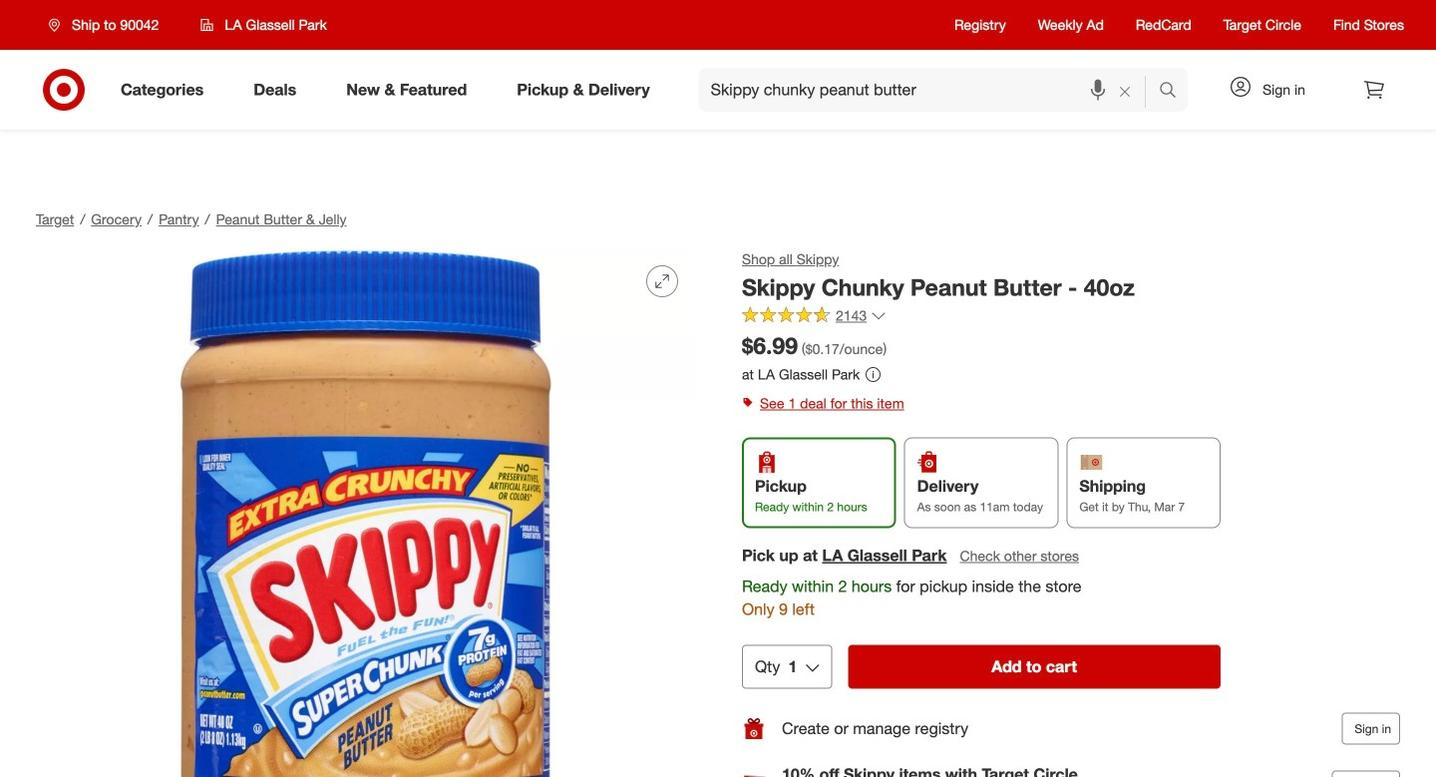 Task type: describe. For each thing, give the bounding box(es) containing it.
skippy chunky peanut butter - 40oz, 1 of 16 image
[[36, 249, 694, 777]]



Task type: vqa. For each thing, say whether or not it's contained in the screenshot.
the right "Decor"
no



Task type: locate. For each thing, give the bounding box(es) containing it.
What can we help you find? suggestions appear below search field
[[699, 68, 1164, 112]]



